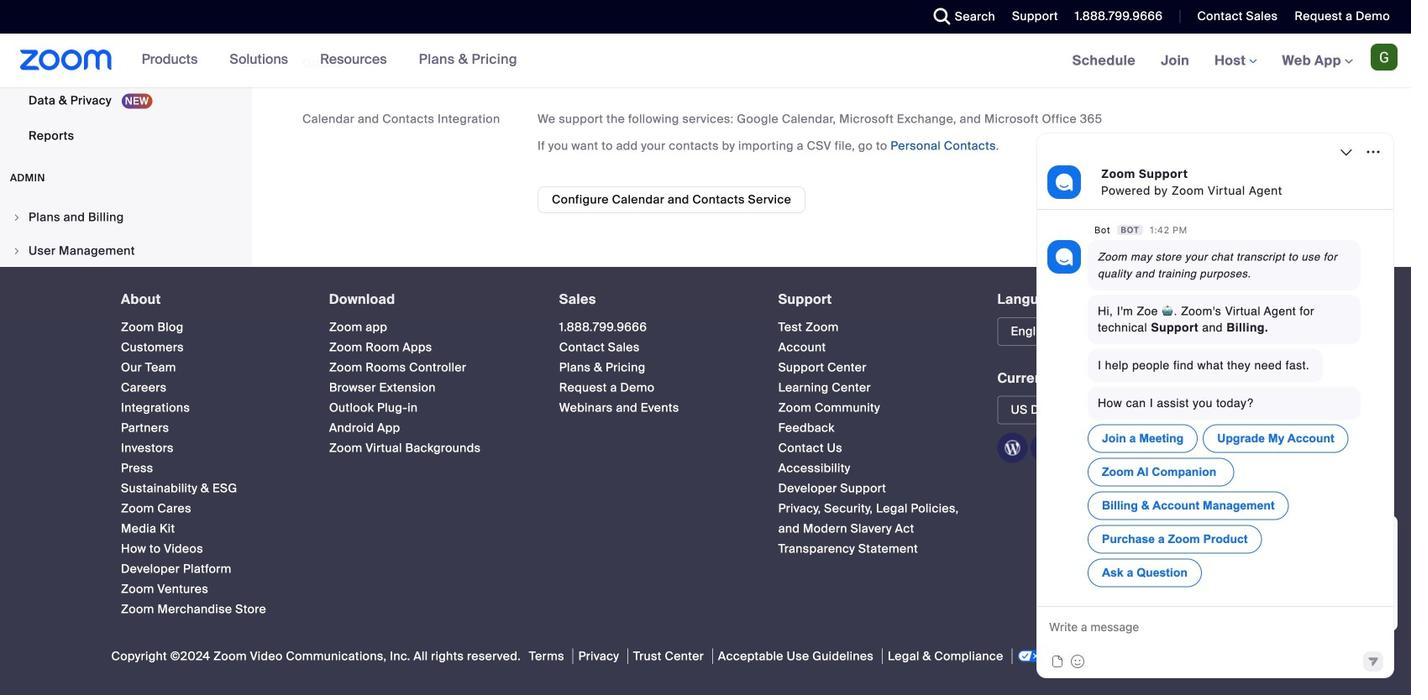 Task type: vqa. For each thing, say whether or not it's contained in the screenshot.
Contacts
no



Task type: locate. For each thing, give the bounding box(es) containing it.
application
[[538, 0, 1361, 4]]

product information navigation
[[129, 34, 530, 87]]

0 vertical spatial menu item
[[0, 202, 247, 234]]

right image
[[12, 246, 22, 256]]

1 vertical spatial menu item
[[0, 235, 247, 267]]

personal menu menu
[[0, 0, 247, 155]]

banner
[[0, 34, 1411, 89]]

zoom logo image
[[20, 50, 112, 71]]

menu item
[[0, 202, 247, 234], [0, 235, 247, 267]]

1 menu item from the top
[[0, 202, 247, 234]]

admin menu menu
[[0, 202, 247, 437]]

heading
[[121, 293, 299, 307], [329, 293, 529, 307], [559, 293, 748, 307], [778, 293, 967, 307]]

2 menu item from the top
[[0, 235, 247, 267]]



Task type: describe. For each thing, give the bounding box(es) containing it.
4 heading from the left
[[778, 293, 967, 307]]

right image
[[12, 213, 22, 223]]

profile picture image
[[1371, 44, 1398, 71]]

1 heading from the left
[[121, 293, 299, 307]]

2 heading from the left
[[329, 293, 529, 307]]

3 heading from the left
[[559, 293, 748, 307]]

meetings navigation
[[1060, 34, 1411, 89]]



